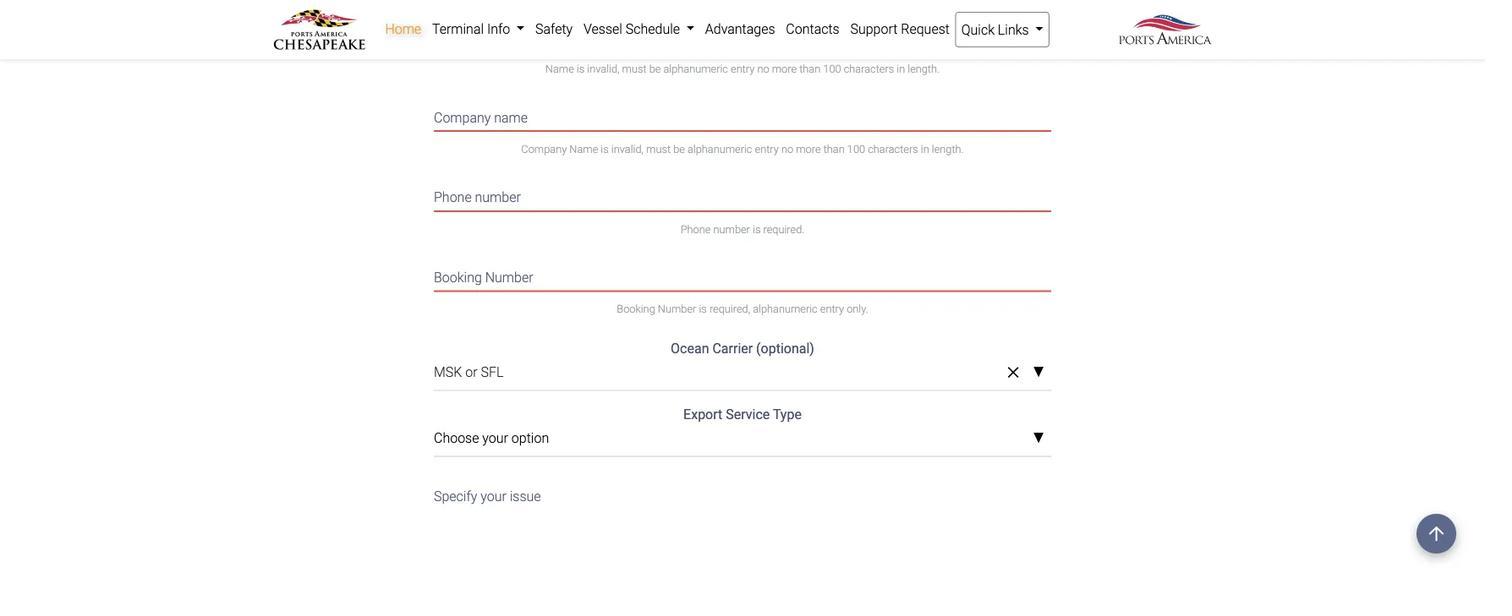 Task type: locate. For each thing, give the bounding box(es) containing it.
0 vertical spatial booking
[[434, 270, 482, 286]]

1 vertical spatial booking
[[617, 303, 655, 315]]

is inside company name company name is invalid, must be alphanumeric entry no more than 100 characters in length.
[[601, 143, 609, 155]]

support request
[[851, 21, 950, 37]]

0 vertical spatial number
[[485, 270, 533, 286]]

number for phone number is required.
[[714, 223, 750, 235]]

0 vertical spatial must
[[622, 63, 647, 75]]

0 vertical spatial number
[[475, 190, 521, 206]]

booking number is required, alphanumeric entry only.
[[617, 303, 869, 315]]

1 horizontal spatial number
[[658, 303, 697, 315]]

be
[[649, 63, 661, 75], [674, 143, 685, 155]]

alphanumeric
[[664, 63, 728, 75], [688, 143, 753, 155], [753, 303, 818, 315]]

▼
[[1033, 366, 1045, 380], [1033, 432, 1045, 446]]

company name company name is invalid, must be alphanumeric entry no more than 100 characters in length.
[[434, 110, 964, 155]]

0 vertical spatial characters
[[844, 63, 894, 75]]

1 horizontal spatial booking
[[617, 303, 655, 315]]

0 vertical spatial entry
[[731, 63, 755, 75]]

number down the phone number 'text box'
[[714, 223, 750, 235]]

contacts
[[786, 21, 840, 37]]

0 vertical spatial length.
[[908, 63, 940, 75]]

name
[[546, 63, 574, 75], [570, 143, 598, 155]]

phone number is required.
[[681, 223, 805, 235]]

name for company
[[494, 110, 528, 126]]

length.
[[908, 63, 940, 75], [932, 143, 964, 155]]

no down company name text box
[[782, 143, 794, 155]]

booking
[[434, 270, 482, 286], [617, 303, 655, 315]]

phone
[[434, 190, 472, 206], [681, 223, 711, 235]]

home link
[[380, 12, 427, 46]]

1 vertical spatial be
[[674, 143, 685, 155]]

0 horizontal spatial phone
[[434, 190, 472, 206]]

0 horizontal spatial be
[[649, 63, 661, 75]]

specify
[[434, 488, 477, 504]]

your
[[483, 431, 508, 447], [481, 488, 507, 504]]

more down company name text box
[[796, 143, 821, 155]]

phone for phone number
[[434, 190, 472, 206]]

your left option
[[483, 431, 508, 447]]

1 vertical spatial characters
[[868, 143, 919, 155]]

terminal info link
[[427, 12, 530, 46]]

type
[[773, 407, 802, 423]]

required,
[[710, 303, 751, 315]]

entry down company name text box
[[755, 143, 779, 155]]

your left issue
[[481, 488, 507, 504]]

name inside company name company name is invalid, must be alphanumeric entry no more than 100 characters in length.
[[494, 110, 528, 126]]

1 vertical spatial number
[[714, 223, 750, 235]]

number for phone number
[[475, 190, 521, 206]]

number for booking number
[[485, 270, 533, 286]]

1 vertical spatial entry
[[755, 143, 779, 155]]

1 vertical spatial number
[[658, 303, 697, 315]]

1 horizontal spatial no
[[782, 143, 794, 155]]

name
[[458, 30, 492, 46], [494, 110, 528, 126]]

1 horizontal spatial name
[[494, 110, 528, 126]]

1 vertical spatial more
[[796, 143, 821, 155]]

alphanumeric down company name text box
[[688, 143, 753, 155]]

more down contacts link on the top right
[[772, 63, 797, 75]]

service
[[726, 407, 770, 423]]

0 vertical spatial in
[[897, 63, 905, 75]]

name is invalid, must be alphanumeric entry no more than 100 characters in length.
[[546, 63, 940, 75]]

1 vertical spatial in
[[921, 143, 930, 155]]

0 vertical spatial phone
[[434, 190, 472, 206]]

0 horizontal spatial name
[[458, 30, 492, 46]]

0 vertical spatial than
[[800, 63, 821, 75]]

be inside company name company name is invalid, must be alphanumeric entry no more than 100 characters in length.
[[674, 143, 685, 155]]

more inside company name company name is invalid, must be alphanumeric entry no more than 100 characters in length.
[[796, 143, 821, 155]]

0 vertical spatial alphanumeric
[[664, 63, 728, 75]]

contacts link
[[781, 12, 845, 46]]

1 vertical spatial alphanumeric
[[688, 143, 753, 155]]

number
[[485, 270, 533, 286], [658, 303, 697, 315]]

entry down full name text box
[[731, 63, 755, 75]]

characters
[[844, 63, 894, 75], [868, 143, 919, 155]]

links
[[998, 22, 1029, 38]]

quick links link
[[955, 12, 1050, 47]]

company
[[434, 110, 491, 126], [521, 143, 567, 155]]

0 vertical spatial ▼
[[1033, 366, 1045, 380]]

no
[[758, 63, 770, 75], [782, 143, 794, 155]]

0 horizontal spatial booking
[[434, 270, 482, 286]]

1 vertical spatial no
[[782, 143, 794, 155]]

0 vertical spatial name
[[458, 30, 492, 46]]

1 horizontal spatial company
[[521, 143, 567, 155]]

is
[[577, 63, 585, 75], [601, 143, 609, 155], [753, 223, 761, 235], [699, 303, 707, 315]]

in
[[897, 63, 905, 75], [921, 143, 930, 155]]

0 horizontal spatial number
[[475, 190, 521, 206]]

1 vertical spatial ▼
[[1033, 432, 1045, 446]]

entry
[[731, 63, 755, 75], [755, 143, 779, 155], [821, 303, 844, 315]]

or
[[466, 365, 478, 381]]

2 ▼ from the top
[[1033, 432, 1045, 446]]

booking for booking number is required, alphanumeric entry only.
[[617, 303, 655, 315]]

1 horizontal spatial phone
[[681, 223, 711, 235]]

number for booking number is required, alphanumeric entry only.
[[658, 303, 697, 315]]

issue
[[510, 488, 541, 504]]

0 horizontal spatial than
[[800, 63, 821, 75]]

1 vertical spatial invalid,
[[612, 143, 644, 155]]

vessel schedule
[[584, 21, 684, 37]]

1 vertical spatial than
[[824, 143, 845, 155]]

number
[[475, 190, 521, 206], [714, 223, 750, 235]]

1 vertical spatial must
[[646, 143, 671, 155]]

invalid,
[[587, 63, 620, 75], [612, 143, 644, 155]]

alphanumeric up (optional)
[[753, 303, 818, 315]]

1 vertical spatial length.
[[932, 143, 964, 155]]

0 horizontal spatial no
[[758, 63, 770, 75]]

1 horizontal spatial 100
[[848, 143, 866, 155]]

must
[[622, 63, 647, 75], [646, 143, 671, 155]]

0 vertical spatial your
[[483, 431, 508, 447]]

1 vertical spatial phone
[[681, 223, 711, 235]]

0 horizontal spatial company
[[434, 110, 491, 126]]

alphanumeric down full name text box
[[664, 63, 728, 75]]

0 vertical spatial invalid,
[[587, 63, 620, 75]]

option
[[512, 431, 549, 447]]

ocean
[[671, 341, 709, 357]]

0 horizontal spatial number
[[485, 270, 533, 286]]

no inside company name company name is invalid, must be alphanumeric entry no more than 100 characters in length.
[[782, 143, 794, 155]]

Company name text field
[[434, 99, 1052, 131]]

1 vertical spatial company
[[521, 143, 567, 155]]

safety link
[[530, 12, 578, 46]]

1 horizontal spatial than
[[824, 143, 845, 155]]

entry left only.
[[821, 303, 844, 315]]

entry inside company name company name is invalid, must be alphanumeric entry no more than 100 characters in length.
[[755, 143, 779, 155]]

0 horizontal spatial in
[[897, 63, 905, 75]]

1 horizontal spatial in
[[921, 143, 930, 155]]

(optional)
[[756, 341, 815, 357]]

full
[[434, 30, 455, 46]]

100
[[823, 63, 842, 75], [848, 143, 866, 155]]

1 vertical spatial name
[[494, 110, 528, 126]]

Booking Number text field
[[434, 259, 1052, 291]]

be down schedule
[[649, 63, 661, 75]]

advantages
[[705, 21, 775, 37]]

go to top image
[[1417, 514, 1457, 554]]

2 vertical spatial alphanumeric
[[753, 303, 818, 315]]

1 horizontal spatial number
[[714, 223, 750, 235]]

number up booking number
[[475, 190, 521, 206]]

msk or sfl
[[434, 365, 504, 381]]

sfl
[[481, 365, 504, 381]]

vessel schedule link
[[578, 12, 700, 46]]

1 vertical spatial name
[[570, 143, 598, 155]]

than
[[800, 63, 821, 75], [824, 143, 845, 155]]

more
[[772, 63, 797, 75], [796, 143, 821, 155]]

0 horizontal spatial 100
[[823, 63, 842, 75]]

1 vertical spatial 100
[[848, 143, 866, 155]]

no down full name text box
[[758, 63, 770, 75]]

ocean carrier (optional)
[[671, 341, 815, 357]]

be down company name text box
[[674, 143, 685, 155]]

2 vertical spatial entry
[[821, 303, 844, 315]]

1 vertical spatial your
[[481, 488, 507, 504]]

carrier
[[713, 341, 753, 357]]

0 vertical spatial no
[[758, 63, 770, 75]]

1 horizontal spatial be
[[674, 143, 685, 155]]



Task type: vqa. For each thing, say whether or not it's contained in the screenshot.


Task type: describe. For each thing, give the bounding box(es) containing it.
0 vertical spatial more
[[772, 63, 797, 75]]

name for full
[[458, 30, 492, 46]]

booking for booking number
[[434, 270, 482, 286]]

specify your issue
[[434, 488, 541, 504]]

100 inside company name company name is invalid, must be alphanumeric entry no more than 100 characters in length.
[[848, 143, 866, 155]]

info
[[487, 21, 510, 37]]

length. inside company name company name is invalid, must be alphanumeric entry no more than 100 characters in length.
[[932, 143, 964, 155]]

vessel
[[584, 21, 623, 37]]

in inside company name company name is invalid, must be alphanumeric entry no more than 100 characters in length.
[[921, 143, 930, 155]]

0 vertical spatial 100
[[823, 63, 842, 75]]

0 vertical spatial name
[[546, 63, 574, 75]]

✕
[[1008, 364, 1019, 382]]

home
[[385, 21, 421, 37]]

0 vertical spatial be
[[649, 63, 661, 75]]

booking number
[[434, 270, 533, 286]]

Phone number text field
[[434, 179, 1052, 211]]

your for choose
[[483, 431, 508, 447]]

must inside company name company name is invalid, must be alphanumeric entry no more than 100 characters in length.
[[646, 143, 671, 155]]

than inside company name company name is invalid, must be alphanumeric entry no more than 100 characters in length.
[[824, 143, 845, 155]]

schedule
[[626, 21, 680, 37]]

terminal
[[432, 21, 484, 37]]

alphanumeric inside company name company name is invalid, must be alphanumeric entry no more than 100 characters in length.
[[688, 143, 753, 155]]

advantages link
[[700, 12, 781, 46]]

characters inside company name company name is invalid, must be alphanumeric entry no more than 100 characters in length.
[[868, 143, 919, 155]]

name inside company name company name is invalid, must be alphanumeric entry no more than 100 characters in length.
[[570, 143, 598, 155]]

choose
[[434, 431, 479, 447]]

request
[[901, 21, 950, 37]]

quick links
[[962, 22, 1033, 38]]

invalid, inside company name company name is invalid, must be alphanumeric entry no more than 100 characters in length.
[[612, 143, 644, 155]]

quick
[[962, 22, 995, 38]]

phone for phone number is required.
[[681, 223, 711, 235]]

0 vertical spatial company
[[434, 110, 491, 126]]

msk
[[434, 365, 462, 381]]

export
[[684, 407, 723, 423]]

choose your option
[[434, 431, 549, 447]]

full name
[[434, 30, 492, 46]]

export service type
[[684, 407, 802, 423]]

support request link
[[845, 12, 955, 46]]

support
[[851, 21, 898, 37]]

only.
[[847, 303, 869, 315]]

your for specify
[[481, 488, 507, 504]]

safety
[[536, 21, 573, 37]]

terminal info
[[432, 21, 514, 37]]

required.
[[764, 223, 805, 235]]

Specify your issue text field
[[434, 477, 1052, 601]]

Full name text field
[[434, 19, 1052, 51]]

1 ▼ from the top
[[1033, 366, 1045, 380]]

phone number
[[434, 190, 521, 206]]



